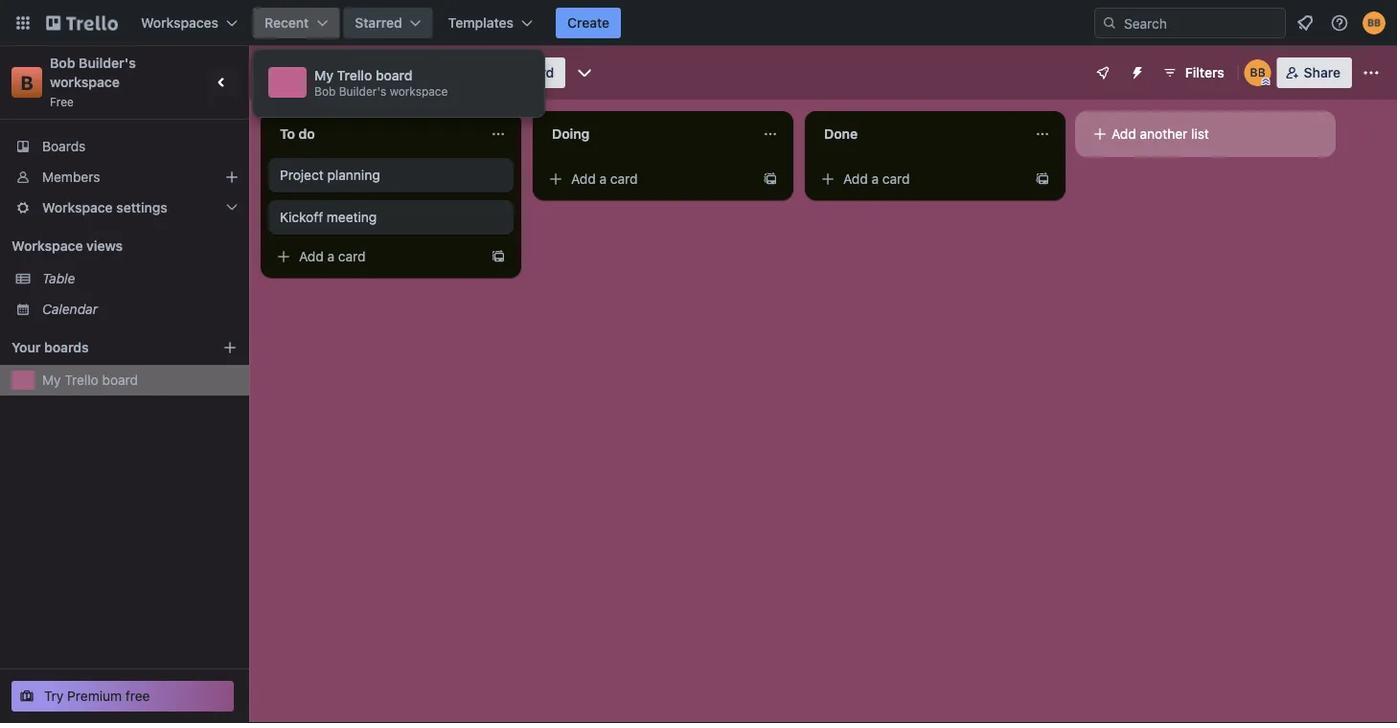 Task type: vqa. For each thing, say whether or not it's contained in the screenshot.
search image at the right top of page
yes



Task type: locate. For each thing, give the bounding box(es) containing it.
your
[[12, 340, 41, 356]]

templates button
[[437, 8, 544, 38]]

builder's
[[79, 55, 136, 71], [339, 84, 387, 98]]

bob inside my trello board bob builder's workspace
[[314, 84, 336, 98]]

b
[[21, 71, 33, 93]]

0 vertical spatial bob
[[50, 55, 75, 71]]

trello inside text box
[[303, 62, 349, 83]]

add inside add another list link
[[1112, 126, 1137, 142]]

my trello board down your boards with 1 items element at top left
[[42, 372, 138, 388]]

workspace inside my trello board bob builder's workspace
[[390, 84, 448, 98]]

create from template… image
[[1035, 172, 1050, 187]]

builder's inside bob builder's workspace free
[[79, 55, 136, 71]]

add a card down kickoff meeting
[[299, 249, 366, 265]]

1 horizontal spatial sm image
[[1091, 125, 1110, 144]]

recent button
[[253, 8, 340, 38]]

create from template… image
[[763, 172, 778, 187], [491, 249, 506, 265]]

table
[[42, 271, 75, 287]]

1 horizontal spatial builder's
[[339, 84, 387, 98]]

add down 'done' text field
[[843, 171, 868, 187]]

board
[[353, 62, 402, 83], [376, 68, 413, 83], [102, 372, 138, 388]]

1 vertical spatial workspace
[[12, 238, 83, 254]]

0 horizontal spatial my
[[42, 372, 61, 388]]

trello down recent "popup button"
[[303, 62, 349, 83]]

1 horizontal spatial add a card link
[[541, 166, 755, 193]]

0 horizontal spatial bob
[[50, 55, 75, 71]]

try
[[44, 689, 64, 704]]

add a card link for doing text box
[[541, 166, 755, 193]]

project planning link
[[268, 158, 514, 193]]

workspaces button
[[129, 8, 249, 38]]

1 horizontal spatial add a card
[[571, 171, 638, 187]]

my
[[274, 62, 299, 83], [314, 68, 334, 83], [42, 372, 61, 388]]

this member is an admin of this board. image
[[1262, 78, 1271, 86]]

builder's down back to home image on the left top of the page
[[79, 55, 136, 71]]

add a card down 'done' text field
[[843, 171, 910, 187]]

add a card for 'done' text field
[[843, 171, 910, 187]]

card for doing text box
[[610, 171, 638, 187]]

workspace inside bob builder's workspace free
[[50, 74, 120, 90]]

filters
[[1185, 65, 1225, 81]]

a for 'done' text field
[[872, 171, 879, 187]]

recent
[[265, 15, 309, 31]]

0 horizontal spatial builder's
[[79, 55, 136, 71]]

boards
[[42, 138, 86, 154]]

my down your boards
[[42, 372, 61, 388]]

add for add a card link for 'done' text field
[[843, 171, 868, 187]]

2 horizontal spatial add a card
[[843, 171, 910, 187]]

starred
[[355, 15, 402, 31]]

add a card link down kickoff meeting "link"
[[268, 243, 483, 270]]

create
[[567, 15, 610, 31]]

add down doing text box
[[571, 171, 596, 187]]

0 horizontal spatial workspace
[[50, 74, 120, 90]]

1 vertical spatial builder's
[[339, 84, 387, 98]]

add for add a card link for doing text box
[[571, 171, 596, 187]]

add a card
[[571, 171, 638, 187], [843, 171, 910, 187], [299, 249, 366, 265]]

builder's up to do text field
[[339, 84, 387, 98]]

2 horizontal spatial card
[[883, 171, 910, 187]]

trello
[[303, 62, 349, 83], [337, 68, 372, 83], [65, 372, 98, 388]]

sm image for add a card link for doing text box
[[546, 170, 565, 189]]

sm image
[[1091, 125, 1110, 144], [819, 170, 838, 189]]

0 vertical spatial sm image
[[546, 170, 565, 189]]

a down doing text box
[[600, 171, 607, 187]]

board inside text box
[[353, 62, 402, 83]]

Board name text field
[[265, 58, 411, 88]]

try premium free
[[44, 689, 150, 704]]

0 horizontal spatial create from template… image
[[491, 249, 506, 265]]

1 horizontal spatial a
[[600, 171, 607, 187]]

0 vertical spatial my trello board
[[274, 62, 402, 83]]

1 vertical spatial create from template… image
[[491, 249, 506, 265]]

0 horizontal spatial sm image
[[274, 247, 293, 266]]

To do text field
[[268, 119, 479, 150]]

bob up to do text field
[[314, 84, 336, 98]]

2 horizontal spatial add a card link
[[813, 166, 1027, 193]]

add a card down doing text box
[[571, 171, 638, 187]]

try premium free button
[[12, 681, 234, 712]]

add down kickoff
[[299, 249, 324, 265]]

1 horizontal spatial workspace
[[390, 84, 448, 98]]

add
[[1112, 126, 1137, 142], [571, 171, 596, 187], [843, 171, 868, 187], [299, 249, 324, 265]]

1 horizontal spatial my
[[274, 62, 299, 83]]

workspace
[[42, 200, 113, 216], [12, 238, 83, 254]]

1 vertical spatial my trello board
[[42, 372, 138, 388]]

my trello board
[[274, 62, 402, 83], [42, 372, 138, 388]]

free
[[50, 95, 74, 108]]

1 horizontal spatial create from template… image
[[763, 172, 778, 187]]

2 horizontal spatial my
[[314, 68, 334, 83]]

board left star or unstar board image
[[376, 68, 413, 83]]

workspace up 'table'
[[12, 238, 83, 254]]

my inside text box
[[274, 62, 299, 83]]

workspace for workspace settings
[[42, 200, 113, 216]]

0 horizontal spatial my trello board
[[42, 372, 138, 388]]

trello down starred
[[337, 68, 372, 83]]

bob builder (bobbuilder40) image
[[1245, 59, 1272, 86]]

my down recent "popup button"
[[314, 68, 334, 83]]

add another list link
[[1083, 119, 1328, 150]]

0 horizontal spatial a
[[327, 249, 335, 265]]

card down doing text box
[[610, 171, 638, 187]]

0 vertical spatial builder's
[[79, 55, 136, 71]]

my trello board bob builder's workspace
[[314, 68, 448, 98]]

kickoff meeting link
[[268, 200, 514, 235]]

add a card link
[[541, 166, 755, 193], [813, 166, 1027, 193], [268, 243, 483, 270]]

Done text field
[[813, 119, 1024, 150]]

card down meeting
[[338, 249, 366, 265]]

your boards with 1 items element
[[12, 336, 194, 359]]

workspace settings
[[42, 200, 168, 216]]

a
[[600, 171, 607, 187], [872, 171, 879, 187], [327, 249, 335, 265]]

customize views image
[[575, 63, 594, 82]]

a down 'done' text field
[[872, 171, 879, 187]]

board
[[517, 65, 554, 81]]

1 horizontal spatial bob
[[314, 84, 336, 98]]

1 horizontal spatial card
[[610, 171, 638, 187]]

my trello board down starred
[[274, 62, 402, 83]]

add a card link for 'done' text field
[[813, 166, 1027, 193]]

bob up free
[[50, 55, 75, 71]]

0 notifications image
[[1294, 12, 1317, 35]]

card down 'done' text field
[[883, 171, 910, 187]]

sm image inside add another list link
[[1091, 125, 1110, 144]]

workspace down members
[[42, 200, 113, 216]]

back to home image
[[46, 8, 118, 38]]

bob
[[50, 55, 75, 71], [314, 84, 336, 98]]

0 horizontal spatial add a card link
[[268, 243, 483, 270]]

0 vertical spatial sm image
[[1091, 125, 1110, 144]]

1 vertical spatial sm image
[[274, 247, 293, 266]]

add another list
[[1112, 126, 1209, 142]]

0 vertical spatial workspace
[[42, 200, 113, 216]]

add board image
[[222, 340, 238, 356]]

my down recent
[[274, 62, 299, 83]]

0 horizontal spatial sm image
[[819, 170, 838, 189]]

workspace for workspace views
[[12, 238, 83, 254]]

boards
[[44, 340, 89, 356]]

1 vertical spatial bob
[[314, 84, 336, 98]]

sm image
[[546, 170, 565, 189], [274, 247, 293, 266]]

a down kickoff meeting
[[327, 249, 335, 265]]

bob inside bob builder's workspace free
[[50, 55, 75, 71]]

workspace up free
[[50, 74, 120, 90]]

add a card link down 'done' text field
[[813, 166, 1027, 193]]

board down starred
[[353, 62, 402, 83]]

workspace down star or unstar board image
[[390, 84, 448, 98]]

add left another
[[1112, 126, 1137, 142]]

card
[[610, 171, 638, 187], [883, 171, 910, 187], [338, 249, 366, 265]]

2 horizontal spatial a
[[872, 171, 879, 187]]

1 horizontal spatial sm image
[[546, 170, 565, 189]]

workspace inside popup button
[[42, 200, 113, 216]]

workspaces
[[141, 15, 219, 31]]

workspace
[[50, 74, 120, 90], [390, 84, 448, 98]]

add a card link down doing text box
[[541, 166, 755, 193]]

1 horizontal spatial my trello board
[[274, 62, 402, 83]]



Task type: describe. For each thing, give the bounding box(es) containing it.
your boards
[[12, 340, 89, 356]]

board down your boards with 1 items element at top left
[[102, 372, 138, 388]]

calendar
[[42, 301, 98, 317]]

starred button
[[343, 8, 433, 38]]

templates
[[448, 15, 514, 31]]

sm image for the leftmost add a card link
[[274, 247, 293, 266]]

settings
[[116, 200, 168, 216]]

create button
[[556, 8, 621, 38]]

b link
[[12, 67, 42, 98]]

0 horizontal spatial card
[[338, 249, 366, 265]]

card for 'done' text field
[[883, 171, 910, 187]]

members link
[[0, 162, 249, 193]]

project planning
[[280, 167, 380, 183]]

list
[[1191, 126, 1209, 142]]

my trello board inside text box
[[274, 62, 402, 83]]

share
[[1304, 65, 1341, 81]]

another
[[1140, 126, 1188, 142]]

automation image
[[1122, 58, 1149, 84]]

boards link
[[0, 131, 249, 162]]

kickoff
[[280, 209, 323, 225]]

views
[[86, 238, 123, 254]]

add a card for doing text box
[[571, 171, 638, 187]]

calendar link
[[42, 300, 238, 319]]

open information menu image
[[1330, 13, 1350, 33]]

power ups image
[[1095, 65, 1111, 81]]

show menu image
[[1362, 63, 1381, 82]]

board inside my trello board bob builder's workspace
[[376, 68, 413, 83]]

premium
[[67, 689, 122, 704]]

filters button
[[1157, 58, 1230, 88]]

star or unstar board image
[[423, 65, 438, 81]]

1 vertical spatial sm image
[[819, 170, 838, 189]]

members
[[42, 169, 100, 185]]

add for the leftmost add a card link
[[299, 249, 324, 265]]

kickoff meeting
[[280, 209, 377, 225]]

bob builder (bobbuilder40) image
[[1363, 12, 1386, 35]]

share button
[[1277, 58, 1352, 88]]

project
[[280, 167, 324, 183]]

planning
[[327, 167, 380, 183]]

workspace settings button
[[0, 193, 249, 223]]

primary element
[[0, 0, 1397, 46]]

search image
[[1102, 15, 1118, 31]]

0 horizontal spatial add a card
[[299, 249, 366, 265]]

workspace navigation collapse icon image
[[209, 69, 236, 96]]

meeting
[[327, 209, 377, 225]]

table link
[[42, 269, 238, 288]]

trello inside my trello board bob builder's workspace
[[337, 68, 372, 83]]

Doing text field
[[541, 119, 751, 150]]

bob builder's workspace link
[[50, 55, 139, 90]]

my inside my trello board bob builder's workspace
[[314, 68, 334, 83]]

my trello board link
[[42, 371, 238, 390]]

a for doing text box
[[600, 171, 607, 187]]

Search field
[[1118, 9, 1285, 37]]

bob builder's workspace free
[[50, 55, 139, 108]]

0 vertical spatial create from template… image
[[763, 172, 778, 187]]

trello down the boards
[[65, 372, 98, 388]]

board link
[[484, 58, 566, 88]]

workspace views
[[12, 238, 123, 254]]

builder's inside my trello board bob builder's workspace
[[339, 84, 387, 98]]

free
[[125, 689, 150, 704]]



